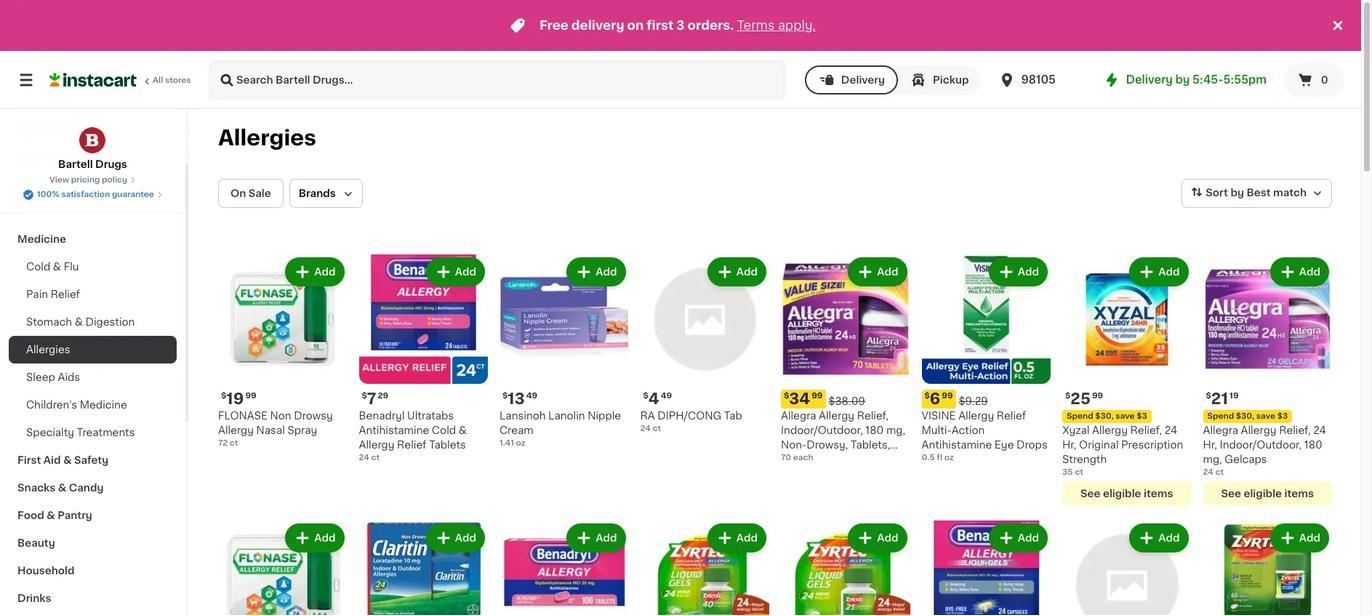 Task type: locate. For each thing, give the bounding box(es) containing it.
see eligible items button down gelcaps
[[1203, 481, 1332, 506]]

0
[[1321, 75, 1328, 85]]

allergy down "$9.29"
[[959, 411, 994, 421]]

7
[[367, 391, 376, 406]]

49 for 13
[[526, 392, 537, 400]]

0 horizontal spatial see eligible items
[[1081, 488, 1173, 499]]

oz down cream
[[516, 439, 526, 447]]

sleep aids link
[[9, 364, 177, 391]]

99 inside $ 19 99
[[245, 392, 257, 400]]

$30, down $ 21 19
[[1236, 412, 1255, 420]]

1 spend from the left
[[1067, 412, 1093, 420]]

1 vertical spatial antihistamine
[[922, 440, 992, 450]]

1 horizontal spatial save
[[1256, 412, 1276, 420]]

antihistamine down benadryl
[[359, 425, 429, 435]]

save up xyzal allergy relief, 24 hr, original prescription strength 35 ct
[[1116, 412, 1135, 420]]

$ inside $ 4 49
[[643, 392, 649, 400]]

19
[[226, 391, 244, 406], [1230, 392, 1239, 400]]

$ inside $ 34 99 $38.09 allegra allergy relief, indoor/outdoor, 180 mg, non-drowsy, tablets, value size
[[784, 392, 789, 400]]

cold & flu link
[[9, 253, 177, 281]]

1 vertical spatial relief
[[997, 411, 1026, 421]]

save for 21
[[1256, 412, 1276, 420]]

see eligible items down xyzal allergy relief, 24 hr, original prescription strength 35 ct
[[1081, 488, 1173, 499]]

by left 5:45-
[[1176, 74, 1190, 85]]

1 vertical spatial 180
[[1304, 440, 1323, 450]]

see eligible items button for 21
[[1203, 481, 1332, 506]]

2 99 from the left
[[812, 392, 823, 400]]

0 horizontal spatial spend
[[1067, 412, 1093, 420]]

non
[[270, 411, 291, 421]]

allergies down stomach
[[26, 345, 70, 355]]

1 horizontal spatial hr,
[[1203, 440, 1217, 450]]

drugs
[[95, 159, 127, 169]]

99 for 6
[[942, 392, 953, 400]]

$ inside $ 6 99
[[925, 392, 930, 400]]

relief, for 21
[[1279, 425, 1311, 435]]

1 horizontal spatial items
[[1285, 488, 1314, 499]]

1 vertical spatial medicine
[[80, 400, 127, 410]]

1 save from the left
[[1116, 412, 1135, 420]]

beauty link
[[9, 529, 177, 557]]

ct inside the flonase non drowsy allergy nasal spray 72 ct
[[230, 439, 238, 447]]

antihistamine down action
[[922, 440, 992, 450]]

2 horizontal spatial relief,
[[1279, 425, 1311, 435]]

delivery inside button
[[841, 75, 885, 85]]

0 horizontal spatial eligible
[[1103, 488, 1141, 499]]

sale
[[249, 188, 271, 199]]

0 horizontal spatial oz
[[516, 439, 526, 447]]

tab
[[724, 411, 742, 421]]

1 horizontal spatial delivery
[[1126, 74, 1173, 85]]

items
[[1144, 488, 1173, 499], [1285, 488, 1314, 499]]

spend for 25
[[1067, 412, 1093, 420]]

6
[[930, 391, 940, 406]]

180 inside allegra allergy relief, 24 hr, indoor/outdoor, 180 mg, gelcaps 24 ct
[[1304, 440, 1323, 450]]

see eligible items button
[[1062, 481, 1192, 506], [1203, 481, 1332, 506]]

$3 for 25
[[1137, 412, 1147, 420]]

$ inside $ 21 19
[[1206, 392, 1211, 400]]

7 $ from the left
[[1065, 392, 1071, 400]]

0 horizontal spatial relief,
[[857, 411, 889, 421]]

1 vertical spatial allergies
[[26, 345, 70, 355]]

cold & flu
[[26, 262, 79, 272]]

1 horizontal spatial relief,
[[1131, 425, 1162, 435]]

1 vertical spatial allegra
[[1203, 425, 1238, 435]]

0 vertical spatial medicine
[[17, 234, 66, 244]]

1 49 from the left
[[526, 392, 537, 400]]

hr, inside xyzal allergy relief, 24 hr, original prescription strength 35 ct
[[1062, 440, 1077, 450]]

by inside field
[[1231, 188, 1244, 198]]

& inside food & pantry link
[[47, 511, 55, 521]]

0 horizontal spatial spend $30, save $3
[[1067, 412, 1147, 420]]

1 99 from the left
[[245, 392, 257, 400]]

ct
[[653, 424, 661, 432], [230, 439, 238, 447], [371, 453, 380, 461], [1075, 468, 1083, 476], [1216, 468, 1224, 476]]

0 vertical spatial antihistamine
[[359, 425, 429, 435]]

spend up xyzal
[[1067, 412, 1093, 420]]

see down gelcaps
[[1221, 488, 1241, 499]]

$ for 4
[[643, 392, 649, 400]]

relief, inside xyzal allergy relief, 24 hr, original prescription strength 35 ct
[[1131, 425, 1162, 435]]

policy
[[102, 176, 127, 184]]

Search field
[[209, 61, 785, 99]]

1 horizontal spatial allegra
[[1203, 425, 1238, 435]]

eligible for 21
[[1244, 488, 1282, 499]]

2 see from the left
[[1221, 488, 1241, 499]]

0 horizontal spatial relief
[[51, 289, 80, 300]]

allegra down 34
[[781, 411, 816, 421]]

0 horizontal spatial allergies
[[26, 345, 70, 355]]

size
[[811, 454, 832, 464]]

medicine up treatments
[[80, 400, 127, 410]]

6 $ from the left
[[925, 392, 930, 400]]

& left flu
[[53, 262, 61, 272]]

indoor/outdoor, inside allegra allergy relief, 24 hr, indoor/outdoor, 180 mg, gelcaps 24 ct
[[1220, 440, 1302, 450]]

1 items from the left
[[1144, 488, 1173, 499]]

0 vertical spatial by
[[1176, 74, 1190, 85]]

1 horizontal spatial relief
[[397, 440, 427, 450]]

1 horizontal spatial oz
[[944, 453, 954, 461]]

save up allegra allergy relief, 24 hr, indoor/outdoor, 180 mg, gelcaps 24 ct
[[1256, 412, 1276, 420]]

19 right 21
[[1230, 392, 1239, 400]]

24 for ra diph/cong tab
[[640, 424, 651, 432]]

1 eligible from the left
[[1103, 488, 1141, 499]]

items down allegra allergy relief, 24 hr, indoor/outdoor, 180 mg, gelcaps 24 ct
[[1285, 488, 1314, 499]]

0 horizontal spatial mg,
[[886, 425, 905, 435]]

by right sort
[[1231, 188, 1244, 198]]

oz inside visine allergy relief multi-action antihistamine eye drops 0.5 fl oz
[[944, 453, 954, 461]]

1 horizontal spatial eligible
[[1244, 488, 1282, 499]]

$ inside $ 7 29
[[362, 392, 367, 400]]

180
[[866, 425, 884, 435], [1304, 440, 1323, 450]]

first aid & safety link
[[9, 447, 177, 474]]

1 horizontal spatial mg,
[[1203, 454, 1222, 464]]

allergies
[[218, 127, 316, 148], [26, 345, 70, 355]]

bartell drugs logo image
[[79, 127, 107, 154]]

&
[[53, 262, 61, 272], [75, 317, 83, 327], [459, 425, 467, 435], [63, 455, 72, 465], [58, 483, 66, 493], [47, 511, 55, 521]]

indoor/outdoor, up gelcaps
[[1220, 440, 1302, 450]]

4 99 from the left
[[1092, 392, 1103, 400]]

2 items from the left
[[1285, 488, 1314, 499]]

99 inside '$ 25 99'
[[1092, 392, 1103, 400]]

value
[[781, 454, 809, 464]]

hr, for 21
[[1203, 440, 1217, 450]]

beauty
[[17, 538, 55, 548]]

& inside snacks & candy link
[[58, 483, 66, 493]]

0 horizontal spatial 49
[[526, 392, 537, 400]]

0 horizontal spatial 180
[[866, 425, 884, 435]]

1 vertical spatial indoor/outdoor,
[[1220, 440, 1302, 450]]

& inside first aid & safety link
[[63, 455, 72, 465]]

hr, down 21
[[1203, 440, 1217, 450]]

stomach
[[26, 317, 72, 327]]

see down strength
[[1081, 488, 1101, 499]]

1 horizontal spatial allergies
[[218, 127, 316, 148]]

mg, left gelcaps
[[1203, 454, 1222, 464]]

relief up "eye"
[[997, 411, 1026, 421]]

1 horizontal spatial antihistamine
[[922, 440, 992, 450]]

hr, for 25
[[1062, 440, 1077, 450]]

0 horizontal spatial indoor/outdoor,
[[781, 425, 863, 435]]

1 horizontal spatial see eligible items
[[1221, 488, 1314, 499]]

$ for 34
[[784, 392, 789, 400]]

3 99 from the left
[[942, 392, 953, 400]]

19 up flonase at the bottom of the page
[[226, 391, 244, 406]]

& inside the "benadryl ultratabs antihistamine cold & allergy relief tablets 24 ct"
[[459, 425, 467, 435]]

benadryl
[[359, 411, 405, 421]]

$6.99 original price: $9.29 element
[[922, 389, 1051, 408]]

1 vertical spatial oz
[[944, 453, 954, 461]]

cold up pain
[[26, 262, 50, 272]]

$3 up prescription
[[1137, 412, 1147, 420]]

0 horizontal spatial allegra
[[781, 411, 816, 421]]

0 vertical spatial allegra
[[781, 411, 816, 421]]

allergy down benadryl
[[359, 440, 395, 450]]

72
[[218, 439, 228, 447]]

oz
[[516, 439, 526, 447], [944, 453, 954, 461]]

allergy down the "$38.09"
[[819, 411, 855, 421]]

instacart logo image
[[49, 71, 137, 89]]

tablets,
[[851, 440, 890, 450]]

98105 button
[[998, 60, 1085, 100]]

& for digestion
[[75, 317, 83, 327]]

0 horizontal spatial $3
[[1137, 412, 1147, 420]]

children's
[[26, 400, 77, 410]]

0 vertical spatial oz
[[516, 439, 526, 447]]

99 right 25
[[1092, 392, 1103, 400]]

antihistamine inside the "benadryl ultratabs antihistamine cold & allergy relief tablets 24 ct"
[[359, 425, 429, 435]]

spend $30, save $3
[[1067, 412, 1147, 420], [1208, 412, 1288, 420]]

24 inside the "benadryl ultratabs antihistamine cold & allergy relief tablets 24 ct"
[[359, 453, 369, 461]]

99 right 34
[[812, 392, 823, 400]]

spend $30, save $3 down $ 21 19
[[1208, 412, 1288, 420]]

medicine
[[17, 234, 66, 244], [80, 400, 127, 410]]

on
[[231, 188, 246, 199]]

0 horizontal spatial cold
[[26, 262, 50, 272]]

relief, inside allegra allergy relief, 24 hr, indoor/outdoor, 180 mg, gelcaps 24 ct
[[1279, 425, 1311, 435]]

$ 25 99
[[1065, 391, 1103, 406]]

product group containing 34
[[781, 255, 910, 464]]

pain
[[26, 289, 48, 300]]

$30, for 21
[[1236, 412, 1255, 420]]

2 see eligible items button from the left
[[1203, 481, 1332, 506]]

spend $30, save $3 down '$ 25 99'
[[1067, 412, 1147, 420]]

pickup button
[[898, 65, 981, 95]]

mg,
[[886, 425, 905, 435], [1203, 454, 1222, 464]]

2 $3 from the left
[[1278, 412, 1288, 420]]

2 save from the left
[[1256, 412, 1276, 420]]

2 $ from the left
[[362, 392, 367, 400]]

food & pantry
[[17, 511, 92, 521]]

prescription
[[1121, 440, 1183, 450]]

$ 6 99
[[925, 391, 953, 406]]

best match
[[1247, 188, 1307, 198]]

& inside the cold & flu link
[[53, 262, 61, 272]]

items down prescription
[[1144, 488, 1173, 499]]

49 inside $ 13 49
[[526, 392, 537, 400]]

hr, down xyzal
[[1062, 440, 1077, 450]]

1 horizontal spatial spend
[[1208, 412, 1234, 420]]

0.5
[[922, 453, 935, 461]]

ultratabs
[[407, 411, 454, 421]]

save
[[1116, 412, 1135, 420], [1256, 412, 1276, 420]]

& inside stomach & digestion link
[[75, 317, 83, 327]]

70 each
[[781, 453, 813, 461]]

mg, up tablets,
[[886, 425, 905, 435]]

drowsy
[[294, 411, 333, 421]]

1 horizontal spatial spend $30, save $3
[[1208, 412, 1288, 420]]

1 vertical spatial cold
[[432, 425, 456, 435]]

None search field
[[208, 60, 786, 100]]

hr, inside allegra allergy relief, 24 hr, indoor/outdoor, 180 mg, gelcaps 24 ct
[[1203, 440, 1217, 450]]

product group containing 6
[[922, 255, 1051, 464]]

$ 19 99
[[221, 391, 257, 406]]

product group containing 19
[[218, 255, 347, 449]]

delivery for delivery
[[841, 75, 885, 85]]

24 inside xyzal allergy relief, 24 hr, original prescription strength 35 ct
[[1165, 425, 1178, 435]]

0 vertical spatial relief
[[51, 289, 80, 300]]

1 $3 from the left
[[1137, 412, 1147, 420]]

pain relief
[[26, 289, 80, 300]]

1 horizontal spatial $3
[[1278, 412, 1288, 420]]

see eligible items
[[1081, 488, 1173, 499], [1221, 488, 1314, 499]]

allergy down flonase at the bottom of the page
[[218, 425, 254, 435]]

99 inside $ 6 99
[[942, 392, 953, 400]]

0 horizontal spatial save
[[1116, 412, 1135, 420]]

0 horizontal spatial $30,
[[1095, 412, 1114, 420]]

pantry
[[58, 511, 92, 521]]

indoor/outdoor, up drowsy,
[[781, 425, 863, 435]]

1 hr, from the left
[[1062, 440, 1077, 450]]

eligible down xyzal allergy relief, 24 hr, original prescription strength 35 ct
[[1103, 488, 1141, 499]]

49 right 13
[[526, 392, 537, 400]]

& right stomach
[[75, 317, 83, 327]]

1 horizontal spatial by
[[1231, 188, 1244, 198]]

allegra
[[781, 411, 816, 421], [1203, 425, 1238, 435]]

& for candy
[[58, 483, 66, 493]]

25
[[1071, 391, 1091, 406]]

98105
[[1021, 74, 1056, 85]]

spend down 21
[[1208, 412, 1234, 420]]

allergies up sale at top
[[218, 127, 316, 148]]

1 horizontal spatial cold
[[432, 425, 456, 435]]

& up tablets
[[459, 425, 467, 435]]

$ inside '$ 25 99'
[[1065, 392, 1071, 400]]

terms
[[737, 20, 775, 31]]

4 $ from the left
[[643, 392, 649, 400]]

allegra down 21
[[1203, 425, 1238, 435]]

1 see eligible items from the left
[[1081, 488, 1173, 499]]

1 see eligible items button from the left
[[1062, 481, 1192, 506]]

24 inside ra diph/cong tab 24 ct
[[640, 424, 651, 432]]

1 vertical spatial by
[[1231, 188, 1244, 198]]

& for flu
[[53, 262, 61, 272]]

snacks & candy link
[[9, 474, 177, 502]]

49 right 4 in the left bottom of the page
[[661, 392, 672, 400]]

99 inside $ 34 99 $38.09 allegra allergy relief, indoor/outdoor, 180 mg, non-drowsy, tablets, value size
[[812, 392, 823, 400]]

0 horizontal spatial by
[[1176, 74, 1190, 85]]

0 horizontal spatial antihistamine
[[359, 425, 429, 435]]

ra diph/cong tab 24 ct
[[640, 411, 742, 432]]

1 horizontal spatial 49
[[661, 392, 672, 400]]

1 vertical spatial mg,
[[1203, 454, 1222, 464]]

drops
[[1017, 440, 1048, 450]]

brands button
[[289, 179, 363, 208]]

relief down the ultratabs
[[397, 440, 427, 450]]

by
[[1176, 74, 1190, 85], [1231, 188, 1244, 198]]

allegra inside allegra allergy relief, 24 hr, indoor/outdoor, 180 mg, gelcaps 24 ct
[[1203, 425, 1238, 435]]

$ inside $ 19 99
[[221, 392, 226, 400]]

& right food
[[47, 511, 55, 521]]

save for 25
[[1116, 412, 1135, 420]]

1 horizontal spatial indoor/outdoor,
[[1220, 440, 1302, 450]]

eligible down gelcaps
[[1244, 488, 1282, 499]]

medicine link
[[9, 225, 177, 253]]

oz right fl
[[944, 453, 954, 461]]

digestion
[[85, 317, 135, 327]]

$3 for 21
[[1278, 412, 1288, 420]]

product group
[[218, 255, 347, 449], [359, 255, 488, 464], [500, 255, 629, 449], [640, 255, 769, 435], [781, 255, 910, 464], [922, 255, 1051, 464], [1062, 255, 1192, 506], [1203, 255, 1332, 506], [218, 520, 347, 615], [359, 520, 488, 615], [500, 520, 629, 615], [640, 520, 769, 615], [781, 520, 910, 615], [922, 520, 1051, 615], [1062, 520, 1192, 615], [1203, 520, 1332, 615]]

8 $ from the left
[[1206, 392, 1211, 400]]

indoor/outdoor, inside $ 34 99 $38.09 allegra allergy relief, indoor/outdoor, 180 mg, non-drowsy, tablets, value size
[[781, 425, 863, 435]]

product group containing 13
[[500, 255, 629, 449]]

delivery for delivery by 5:45-5:55pm
[[1126, 74, 1173, 85]]

allergies link
[[9, 336, 177, 364]]

1 horizontal spatial $30,
[[1236, 412, 1255, 420]]

0 horizontal spatial see eligible items button
[[1062, 481, 1192, 506]]

$ for 25
[[1065, 392, 1071, 400]]

relief right pain
[[51, 289, 80, 300]]

allergy up gelcaps
[[1241, 425, 1277, 435]]

tablets
[[429, 440, 466, 450]]

49 inside $ 4 49
[[661, 392, 672, 400]]

$ inside $ 13 49
[[503, 392, 508, 400]]

1 see from the left
[[1081, 488, 1101, 499]]

on sale
[[231, 188, 271, 199]]

delivery by 5:45-5:55pm
[[1126, 74, 1267, 85]]

0 horizontal spatial see
[[1081, 488, 1101, 499]]

1 $30, from the left
[[1095, 412, 1114, 420]]

& left candy at the left
[[58, 483, 66, 493]]

allergies inside allergies link
[[26, 345, 70, 355]]

1 horizontal spatial see
[[1221, 488, 1241, 499]]

2 $30, from the left
[[1236, 412, 1255, 420]]

$3 up allegra allergy relief, 24 hr, indoor/outdoor, 180 mg, gelcaps 24 ct
[[1278, 412, 1288, 420]]

3 $ from the left
[[503, 392, 508, 400]]

0 horizontal spatial hr,
[[1062, 440, 1077, 450]]

0 vertical spatial mg,
[[886, 425, 905, 435]]

0 horizontal spatial items
[[1144, 488, 1173, 499]]

2 hr, from the left
[[1203, 440, 1217, 450]]

by for delivery
[[1176, 74, 1190, 85]]

ct inside allegra allergy relief, 24 hr, indoor/outdoor, 180 mg, gelcaps 24 ct
[[1216, 468, 1224, 476]]

5 $ from the left
[[784, 392, 789, 400]]

1 spend $30, save $3 from the left
[[1067, 412, 1147, 420]]

product group containing 25
[[1062, 255, 1192, 506]]

$30,
[[1095, 412, 1114, 420], [1236, 412, 1255, 420]]

2 vertical spatial relief
[[397, 440, 427, 450]]

indoor/outdoor,
[[781, 425, 863, 435], [1220, 440, 1302, 450]]

2 eligible from the left
[[1244, 488, 1282, 499]]

1 horizontal spatial 180
[[1304, 440, 1323, 450]]

limited time offer region
[[0, 0, 1329, 51]]

$
[[221, 392, 226, 400], [362, 392, 367, 400], [503, 392, 508, 400], [643, 392, 649, 400], [784, 392, 789, 400], [925, 392, 930, 400], [1065, 392, 1071, 400], [1206, 392, 1211, 400]]

medicine up cold & flu
[[17, 234, 66, 244]]

1 horizontal spatial see eligible items button
[[1203, 481, 1332, 506]]

2 spend $30, save $3 from the left
[[1208, 412, 1288, 420]]

& right aid
[[63, 455, 72, 465]]

allergy
[[819, 411, 855, 421], [959, 411, 994, 421], [218, 425, 254, 435], [1092, 425, 1128, 435], [1241, 425, 1277, 435], [359, 440, 395, 450]]

0 vertical spatial indoor/outdoor,
[[781, 425, 863, 435]]

99 right 6
[[942, 392, 953, 400]]

21
[[1211, 391, 1228, 406]]

99 up flonase at the bottom of the page
[[245, 392, 257, 400]]

see eligible items for 25
[[1081, 488, 1173, 499]]

1 horizontal spatial 19
[[1230, 392, 1239, 400]]

stomach & digestion
[[26, 317, 135, 327]]

cold inside the "benadryl ultratabs antihistamine cold & allergy relief tablets 24 ct"
[[432, 425, 456, 435]]

0 vertical spatial 180
[[866, 425, 884, 435]]

see eligible items button down xyzal allergy relief, 24 hr, original prescription strength 35 ct
[[1062, 481, 1192, 506]]

2 spend from the left
[[1208, 412, 1234, 420]]

allergy inside allegra allergy relief, 24 hr, indoor/outdoor, 180 mg, gelcaps 24 ct
[[1241, 425, 1277, 435]]

& for pantry
[[47, 511, 55, 521]]

nipple
[[588, 411, 621, 421]]

cold up tablets
[[432, 425, 456, 435]]

see eligible items down gelcaps
[[1221, 488, 1314, 499]]

0 horizontal spatial delivery
[[841, 75, 885, 85]]

allergy up original
[[1092, 425, 1128, 435]]

cold
[[26, 262, 50, 272], [432, 425, 456, 435]]

$30, down '$ 25 99'
[[1095, 412, 1114, 420]]

delivery
[[1126, 74, 1173, 85], [841, 75, 885, 85]]

1 $ from the left
[[221, 392, 226, 400]]

2 49 from the left
[[661, 392, 672, 400]]

2 horizontal spatial relief
[[997, 411, 1026, 421]]

mg, inside allegra allergy relief, 24 hr, indoor/outdoor, 180 mg, gelcaps 24 ct
[[1203, 454, 1222, 464]]

items for 25
[[1144, 488, 1173, 499]]

multi-
[[922, 425, 952, 435]]

2 see eligible items from the left
[[1221, 488, 1314, 499]]

0 horizontal spatial medicine
[[17, 234, 66, 244]]



Task type: describe. For each thing, give the bounding box(es) containing it.
spend for 21
[[1208, 412, 1234, 420]]

see for 25
[[1081, 488, 1101, 499]]

$ for 19
[[221, 392, 226, 400]]

0 vertical spatial cold
[[26, 262, 50, 272]]

$34.99 original price: $38.09 element
[[781, 389, 910, 408]]

sleep aids
[[26, 372, 80, 383]]

relief inside visine allergy relief multi-action antihistamine eye drops 0.5 fl oz
[[997, 411, 1026, 421]]

all
[[153, 76, 163, 84]]

$30, for 25
[[1095, 412, 1114, 420]]

view pricing policy link
[[49, 175, 136, 186]]

see eligible items for 21
[[1221, 488, 1314, 499]]

35
[[1062, 468, 1073, 476]]

diph/cong
[[658, 411, 722, 421]]

see for 21
[[1221, 488, 1241, 499]]

1 horizontal spatial medicine
[[80, 400, 127, 410]]

0 horizontal spatial 19
[[226, 391, 244, 406]]

bartell
[[58, 159, 93, 169]]

24 for xyzal allergy relief, 24 hr, original prescription strength
[[1165, 425, 1178, 435]]

shop
[[41, 124, 68, 135]]

free delivery on first 3 orders. terms apply.
[[540, 20, 816, 31]]

drowsy,
[[807, 440, 848, 450]]

brands
[[299, 188, 336, 199]]

drinks
[[17, 593, 51, 604]]

relief, for 25
[[1131, 425, 1162, 435]]

24 for allegra allergy relief, 24 hr, indoor/outdoor, 180 mg, gelcaps
[[1314, 425, 1326, 435]]

$38.09
[[829, 396, 865, 406]]

guarantee
[[112, 191, 154, 199]]

allergy inside $ 34 99 $38.09 allegra allergy relief, indoor/outdoor, 180 mg, non-drowsy, tablets, value size
[[819, 411, 855, 421]]

food & pantry link
[[9, 502, 177, 529]]

bartell drugs link
[[58, 127, 127, 172]]

allegra allergy relief, 24 hr, indoor/outdoor, 180 mg, gelcaps 24 ct
[[1203, 425, 1326, 476]]

product group containing 7
[[359, 255, 488, 464]]

49 for 4
[[661, 392, 672, 400]]

$ for 7
[[362, 392, 367, 400]]

buy it again
[[41, 153, 102, 164]]

$ 7 29
[[362, 391, 388, 406]]

cream
[[500, 425, 534, 435]]

$ 13 49
[[503, 391, 537, 406]]

4
[[649, 391, 659, 406]]

lists
[[41, 183, 66, 193]]

eligible for 25
[[1103, 488, 1141, 499]]

stomach & digestion link
[[9, 308, 177, 336]]

$ 4 49
[[643, 391, 672, 406]]

flonase non drowsy allergy nasal spray 72 ct
[[218, 411, 333, 447]]

delivery by 5:45-5:55pm link
[[1103, 71, 1267, 89]]

by for sort
[[1231, 188, 1244, 198]]

children's medicine
[[26, 400, 127, 410]]

Best match Sort by field
[[1182, 179, 1332, 208]]

sort by
[[1206, 188, 1244, 198]]

100% satisfaction guarantee button
[[23, 186, 163, 201]]

drinks link
[[9, 585, 177, 612]]

$ for 6
[[925, 392, 930, 400]]

lansinoh
[[500, 411, 546, 421]]

apply.
[[778, 20, 816, 31]]

99 for 34
[[812, 392, 823, 400]]

allergy inside the flonase non drowsy allergy nasal spray 72 ct
[[218, 425, 254, 435]]

product group containing 21
[[1203, 255, 1332, 506]]

visine
[[922, 411, 956, 421]]

ct inside ra diph/cong tab 24 ct
[[653, 424, 661, 432]]

food
[[17, 511, 44, 521]]

flu
[[64, 262, 79, 272]]

mg, inside $ 34 99 $38.09 allegra allergy relief, indoor/outdoor, 180 mg, non-drowsy, tablets, value size
[[886, 425, 905, 435]]

specialty
[[26, 428, 74, 438]]

items for 21
[[1285, 488, 1314, 499]]

nasal
[[256, 425, 285, 435]]

it
[[64, 153, 71, 164]]

allergy inside xyzal allergy relief, 24 hr, original prescription strength 35 ct
[[1092, 425, 1128, 435]]

$ 21 19
[[1206, 391, 1239, 406]]

lanolin
[[548, 411, 585, 421]]

13
[[508, 391, 525, 406]]

action
[[952, 425, 985, 435]]

3
[[677, 20, 685, 31]]

antihistamine inside visine allergy relief multi-action antihistamine eye drops 0.5 fl oz
[[922, 440, 992, 450]]

relief, inside $ 34 99 $38.09 allegra allergy relief, indoor/outdoor, 180 mg, non-drowsy, tablets, value size
[[857, 411, 889, 421]]

household link
[[9, 557, 177, 585]]

on
[[627, 20, 644, 31]]

19 inside $ 21 19
[[1230, 392, 1239, 400]]

all stores
[[153, 76, 191, 84]]

service type group
[[805, 65, 981, 95]]

99 for 19
[[245, 392, 257, 400]]

specialty treatments
[[26, 428, 135, 438]]

29
[[378, 392, 388, 400]]

0 vertical spatial allergies
[[218, 127, 316, 148]]

5:45-
[[1193, 74, 1224, 85]]

non-
[[781, 440, 807, 450]]

5:55pm
[[1224, 74, 1267, 85]]

0 button
[[1284, 63, 1344, 97]]

all stores link
[[49, 60, 192, 100]]

$9.29
[[959, 396, 988, 406]]

specialty treatments link
[[9, 419, 177, 447]]

allegra inside $ 34 99 $38.09 allegra allergy relief, indoor/outdoor, 180 mg, non-drowsy, tablets, value size
[[781, 411, 816, 421]]

spend $30, save $3 for 21
[[1208, 412, 1288, 420]]

relief inside the "benadryl ultratabs antihistamine cold & allergy relief tablets 24 ct"
[[397, 440, 427, 450]]

allergy inside visine allergy relief multi-action antihistamine eye drops 0.5 fl oz
[[959, 411, 994, 421]]

34
[[789, 391, 810, 406]]

ct inside the "benadryl ultratabs antihistamine cold & allergy relief tablets 24 ct"
[[371, 453, 380, 461]]

spray
[[288, 425, 317, 435]]

180 inside $ 34 99 $38.09 allegra allergy relief, indoor/outdoor, 180 mg, non-drowsy, tablets, value size
[[866, 425, 884, 435]]

see eligible items button for 25
[[1062, 481, 1192, 506]]

99 for 25
[[1092, 392, 1103, 400]]

snacks
[[17, 483, 55, 493]]

orders.
[[688, 20, 734, 31]]

shop link
[[9, 115, 177, 144]]

view pricing policy
[[49, 176, 127, 184]]

first
[[17, 455, 41, 465]]

product group containing 4
[[640, 255, 769, 435]]

original
[[1079, 440, 1119, 450]]

$ for 21
[[1206, 392, 1211, 400]]

visine allergy relief multi-action antihistamine eye drops 0.5 fl oz
[[922, 411, 1048, 461]]

delivery
[[571, 20, 624, 31]]

gelcaps
[[1225, 454, 1267, 464]]

1.41
[[500, 439, 514, 447]]

best
[[1247, 188, 1271, 198]]

oz inside lansinoh lanolin nipple cream 1.41 oz
[[516, 439, 526, 447]]

spend $30, save $3 for 25
[[1067, 412, 1147, 420]]

$ for 13
[[503, 392, 508, 400]]

100% satisfaction guarantee
[[37, 191, 154, 199]]

$ 34 99 $38.09 allegra allergy relief, indoor/outdoor, 180 mg, non-drowsy, tablets, value size
[[781, 391, 905, 464]]

allergy inside the "benadryl ultratabs antihistamine cold & allergy relief tablets 24 ct"
[[359, 440, 395, 450]]

snacks & candy
[[17, 483, 104, 493]]

aids
[[58, 372, 80, 383]]

buy it again link
[[9, 144, 177, 173]]

ct inside xyzal allergy relief, 24 hr, original prescription strength 35 ct
[[1075, 468, 1083, 476]]



Task type: vqa. For each thing, say whether or not it's contained in the screenshot.
(from
no



